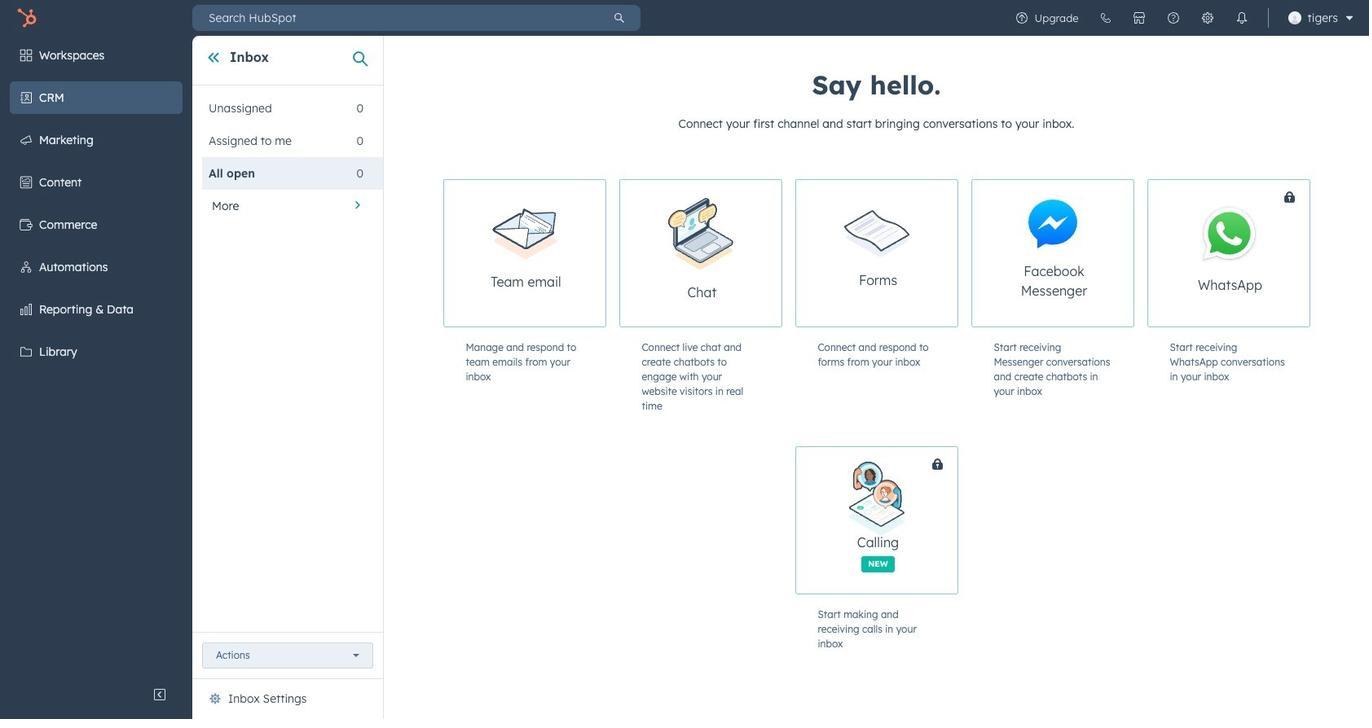Task type: describe. For each thing, give the bounding box(es) containing it.
0 horizontal spatial menu
[[0, 36, 192, 679]]

marketplaces image
[[1133, 11, 1146, 24]]

help image
[[1167, 11, 1180, 24]]

settings image
[[1201, 11, 1215, 24]]

howard n/a image
[[1289, 11, 1302, 24]]



Task type: vqa. For each thing, say whether or not it's contained in the screenshot.
"Marketplaces" icon
yes



Task type: locate. For each thing, give the bounding box(es) containing it.
Search HubSpot search field
[[192, 5, 598, 31]]

None checkbox
[[443, 179, 606, 328], [972, 179, 1135, 328], [1148, 179, 1370, 328], [443, 179, 606, 328], [972, 179, 1135, 328], [1148, 179, 1370, 328]]

menu
[[1005, 0, 1360, 36], [0, 36, 192, 679]]

1 horizontal spatial menu
[[1005, 0, 1360, 36]]

notifications image
[[1236, 11, 1249, 24]]

None checkbox
[[619, 179, 782, 328], [795, 179, 958, 328], [795, 447, 1019, 595], [619, 179, 782, 328], [795, 179, 958, 328], [795, 447, 1019, 595]]



